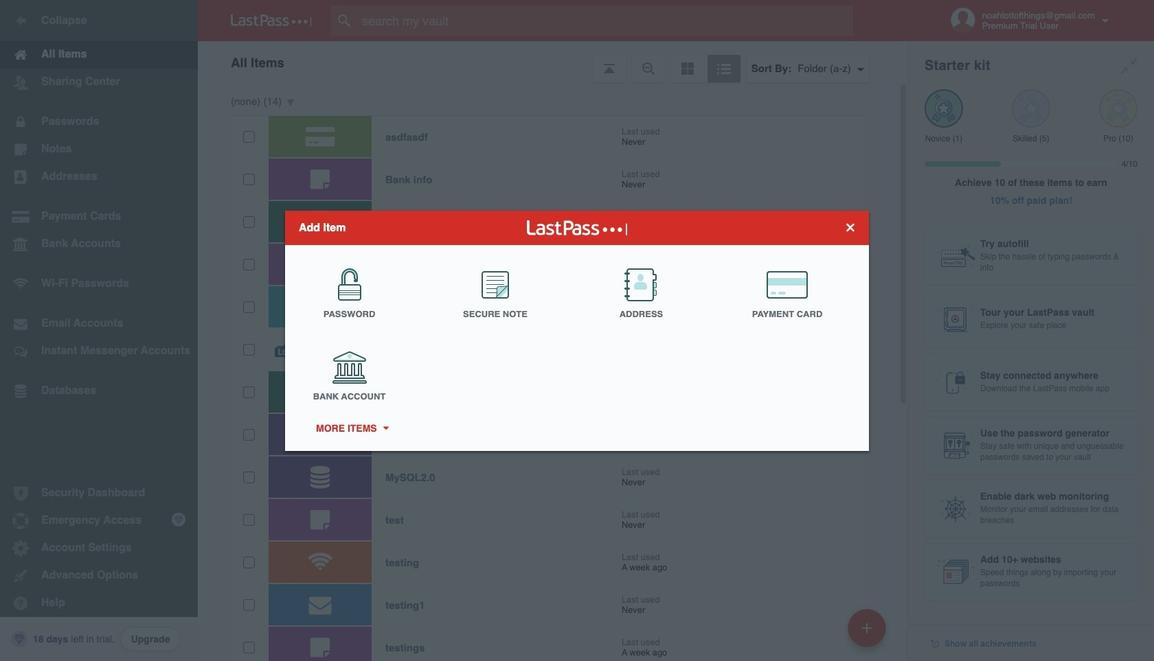 Task type: locate. For each thing, give the bounding box(es) containing it.
lastpass image
[[231, 14, 312, 27]]

new item image
[[862, 624, 872, 633]]

dialog
[[285, 211, 869, 451]]

new item navigation
[[843, 605, 895, 662]]



Task type: describe. For each thing, give the bounding box(es) containing it.
Search search field
[[331, 5, 880, 36]]

caret right image
[[381, 427, 390, 430]]

main navigation navigation
[[0, 0, 198, 662]]

search my vault text field
[[331, 5, 880, 36]]

vault options navigation
[[198, 41, 908, 82]]



Task type: vqa. For each thing, say whether or not it's contained in the screenshot.
"LastPass" "image"
yes



